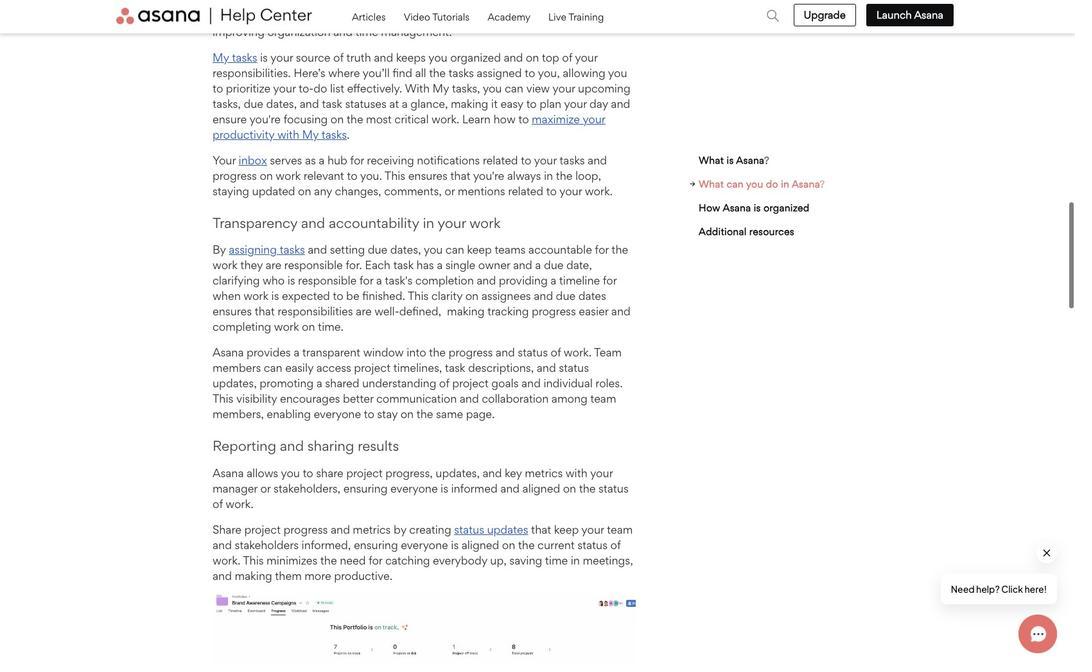 Task type: vqa. For each thing, say whether or not it's contained in the screenshot.
ios
no



Task type: locate. For each thing, give the bounding box(es) containing it.
aligned down status updates link
[[462, 538, 499, 552]]

to inside asana allows you to share project progress, updates, and key metrics with your manager or stakeholders, ensuring everyone is informed and aligned on the status of work.
[[303, 466, 313, 480]]

is up responsibilities.
[[260, 51, 268, 64]]

additional
[[699, 225, 747, 238]]

by right live
[[593, 10, 606, 23]]

you up organization
[[277, 10, 296, 23]]

that down notifications at the left top of the page
[[450, 169, 471, 182]]

aligned inside that keep your team and stakeholders informed, ensuring everyone is aligned on the current status of work. this minimizes the need for catching everybody up, saving time in meetings, and making them more productive.
[[462, 538, 499, 552]]

1 horizontal spatial asana help center help center home page image
[[214, 8, 312, 24]]

1 horizontal spatial that
[[450, 169, 471, 182]]

your inside maximize your productivity with my tasks
[[583, 112, 606, 126]]

project down results
[[346, 466, 383, 480]]

work. down the glance, on the left top
[[432, 112, 460, 126]]

0 horizontal spatial productivity
[[213, 128, 275, 141]]

1 vertical spatial by
[[394, 523, 407, 536]]

can inside and setting due dates, you can keep teams accountable for the work they are responsible for. each task has a single owner and a due date, clarifying who is responsible for a task's completion and providing a timeline for when work is expected to be finished. this clarity on assignees and due dates ensures that responsibilities are well-defined,  making tracking progress easier and completing work on time.
[[446, 243, 464, 257]]

1 vertical spatial or
[[260, 482, 271, 495]]

and
[[423, 10, 442, 23], [333, 25, 353, 38], [374, 51, 393, 64], [504, 51, 523, 64], [300, 97, 319, 110], [611, 97, 630, 110], [588, 153, 607, 167], [301, 214, 325, 231], [308, 243, 327, 257], [513, 258, 532, 272], [477, 274, 496, 287], [534, 289, 553, 303], [611, 305, 631, 318], [496, 346, 515, 359], [537, 361, 556, 375], [522, 377, 541, 390], [460, 392, 479, 406], [280, 438, 304, 454], [483, 466, 502, 480], [501, 482, 520, 495], [331, 523, 350, 536], [213, 538, 232, 552], [213, 569, 232, 583]]

related up always
[[483, 153, 518, 167]]

0 vertical spatial tasks,
[[452, 81, 480, 95]]

0 vertical spatial or
[[445, 184, 455, 198]]

to inside and setting due dates, you can keep teams accountable for the work they are responsible for. each task has a single owner and a due date, clarifying who is responsible for a task's completion and providing a timeline for when work is expected to be finished. this clarity on assignees and due dates ensures that responsibilities are well-defined,  making tracking progress easier and completing work on time.
[[333, 289, 343, 303]]

progress inside and setting due dates, you can keep teams accountable for the work they are responsible for. each task has a single owner and a due date, clarifying who is responsible for a task's completion and providing a timeline for when work is expected to be finished. this clarity on assignees and due dates ensures that responsibilities are well-defined,  making tracking progress easier and completing work on time.
[[532, 305, 576, 318]]

1 vertical spatial updates,
[[436, 466, 480, 480]]

launch
[[877, 8, 912, 21]]

academy
[[488, 11, 533, 23]]

you up 'has'
[[424, 243, 443, 257]]

tasks up hub
[[322, 128, 347, 141]]

0 horizontal spatial by
[[394, 523, 407, 536]]

that inside and setting due dates, you can keep teams accountable for the work they are responsible for. each task has a single owner and a due date, clarifying who is responsible for a task's completion and providing a timeline for when work is expected to be finished. this clarity on assignees and due dates ensures that responsibilities are well-defined,  making tracking progress easier and completing work on time.
[[255, 305, 275, 318]]

0 vertical spatial making
[[451, 97, 488, 110]]

0 horizontal spatial updates,
[[213, 377, 257, 390]]

project inside asana allows you to share project progress, updates, and key metrics with your manager or stakeholders, ensuring everyone is informed and aligned on the status of work.
[[346, 466, 383, 480]]

providing
[[499, 274, 548, 287]]

2 vertical spatial that
[[531, 523, 551, 536]]

1 horizontal spatial productivity
[[528, 10, 590, 23]]

the inside and setting due dates, you can keep teams accountable for the work they are responsible for. each task has a single owner and a due date, clarifying who is responsible for a task's completion and providing a timeline for when work is expected to be finished. this clarity on assignees and due dates ensures that responsibilities are well-defined,  making tracking progress easier and completing work on time.
[[612, 243, 628, 257]]

organized up assigned
[[450, 51, 501, 64]]

0 vertical spatial asana?
[[736, 154, 770, 166]]

0 vertical spatial individual
[[343, 10, 392, 23]]

ensuring down share
[[343, 482, 388, 495]]

status
[[518, 346, 548, 359], [559, 361, 589, 375], [599, 482, 629, 495], [454, 523, 484, 536], [578, 538, 608, 552]]

due up each
[[368, 243, 388, 257]]

members,
[[213, 407, 264, 421]]

finished.
[[362, 289, 405, 303]]

is inside asana allows you to share project progress, updates, and key metrics with your manager or stakeholders, ensuring everyone is informed and aligned on the status of work.
[[441, 482, 448, 495]]

and inside serves as a hub for receiving notifications related to your tasks and progress on work relevant to you. this ensures that you're always in the loop, staying updated on any changes, comments, or mentions related to your work.
[[588, 153, 607, 167]]

progress,
[[386, 466, 433, 480]]

asana up improving
[[213, 10, 244, 23]]

work.
[[432, 112, 460, 126], [585, 184, 613, 198], [564, 346, 592, 359], [226, 497, 254, 511], [213, 554, 240, 567]]

everybody
[[433, 554, 488, 567]]

you're inside serves as a hub for receiving notifications related to your tasks and progress on work relevant to you. this ensures that you're always in the loop, staying updated on any changes, comments, or mentions related to your work.
[[473, 169, 504, 182]]

1 vertical spatial productivity
[[213, 128, 275, 141]]

1 vertical spatial you're
[[473, 169, 504, 182]]

in right always
[[544, 169, 553, 182]]

work. left team
[[564, 346, 592, 359]]

or down allows
[[260, 482, 271, 495]]

progress up informed,
[[284, 523, 328, 536]]

additional resources link
[[690, 220, 845, 243]]

truth
[[346, 51, 371, 64]]

articles
[[352, 11, 388, 23]]

you up how asana is organized
[[746, 178, 764, 190]]

same
[[436, 407, 463, 421]]

ensuring down the share project progress and metrics by creating status updates
[[354, 538, 398, 552]]

1 vertical spatial time
[[545, 554, 568, 567]]

2 vertical spatial making
[[235, 569, 272, 583]]

that inside serves as a hub for receiving notifications related to your tasks and progress on work relevant to you. this ensures that you're always in the loop, staying updated on any changes, comments, or mentions related to your work.
[[450, 169, 471, 182]]

work
[[395, 10, 420, 23], [276, 169, 301, 182], [470, 214, 501, 231], [213, 258, 238, 272], [244, 289, 269, 303], [274, 320, 299, 334]]

you inside the what can you do in asana? link
[[746, 178, 764, 190]]

0 horizontal spatial individual
[[343, 10, 392, 23]]

0 vertical spatial everyone
[[314, 407, 361, 421]]

with down focusing
[[277, 128, 299, 141]]

allows
[[247, 466, 278, 480]]

team down roles.
[[591, 392, 616, 406]]

0 horizontal spatial task
[[322, 97, 342, 110]]

0 horizontal spatial asana?
[[736, 154, 770, 166]]

1 horizontal spatial keep
[[554, 523, 579, 536]]

asana inside asana allows you to share project progress, updates, and key metrics with your manager or stakeholders, ensuring everyone is informed and aligned on the status of work.
[[213, 466, 244, 480]]

asana provides a transparent window into the progress and status of work. team members can easily access project timelines, task descriptions, and status updates, promoting a shared understanding of project goals and individual roles. this visibility encourages better communication and collaboration among team members, enabling everyone to stay on the same page.
[[213, 346, 623, 421]]

dates, inside is your source of truth and keeps you organized and on top of your responsibilities. here's where you'll find all the tasks assigned to you, allowing you to prioritize your to-do list effectively. with my tasks, you can view your upcoming tasks, due dates, and task statuses at a glance, making it easy to plan your day and ensure you're focusing on the most critical work. learn how to
[[266, 97, 297, 110]]

upgrade
[[804, 8, 846, 21]]

my inside is your source of truth and keeps you organized and on top of your responsibilities. here's where you'll find all the tasks assigned to you, allowing you to prioritize your to-do list effectively. with my tasks, you can view your upcoming tasks, due dates, and task statuses at a glance, making it easy to plan your day and ensure you're focusing on the most critical work. learn how to
[[433, 81, 449, 95]]

updates
[[487, 523, 528, 536]]

0 vertical spatial organized
[[450, 51, 501, 64]]

can down what is asana?
[[727, 178, 744, 190]]

1 vertical spatial dates,
[[390, 243, 421, 257]]

aligned up updates
[[523, 482, 560, 495]]

this up the members,
[[213, 392, 233, 406]]

productivity up top
[[528, 10, 590, 23]]

1 horizontal spatial ensures
[[408, 169, 448, 182]]

or down notifications at the left top of the page
[[445, 184, 455, 198]]

0 vertical spatial productivity
[[528, 10, 590, 23]]

0 horizontal spatial or
[[260, 482, 271, 495]]

is up "everybody"
[[451, 538, 459, 552]]

0 vertical spatial dates,
[[266, 97, 297, 110]]

in down current
[[571, 554, 580, 567]]

1 horizontal spatial by
[[593, 10, 606, 23]]

1 horizontal spatial organized
[[764, 202, 810, 214]]

tasks, up learn
[[452, 81, 480, 95]]

metrics inside asana allows you to share project progress, updates, and key metrics with your manager or stakeholders, ensuring everyone is informed and aligned on the status of work.
[[525, 466, 563, 480]]

this down the task's
[[408, 289, 429, 303]]

0 horizontal spatial are
[[266, 258, 281, 272]]

can up single
[[446, 243, 464, 257]]

0 horizontal spatial you're
[[249, 112, 281, 126]]

1 vertical spatial tasks,
[[213, 97, 241, 110]]

to
[[525, 66, 535, 80], [213, 81, 223, 95], [526, 97, 537, 110], [519, 112, 529, 126], [521, 153, 532, 167], [347, 169, 358, 182], [546, 184, 557, 198], [333, 289, 343, 303], [364, 407, 374, 421], [303, 466, 313, 480]]

prioritize
[[226, 81, 271, 95]]

work inside asana helps you manage individual work and boosts personal productivity by improving organization and time management.
[[395, 10, 420, 23]]

can down provides
[[264, 361, 282, 375]]

descriptions,
[[468, 361, 534, 375]]

1 horizontal spatial asana?
[[792, 178, 825, 190]]

1 horizontal spatial time
[[545, 554, 568, 567]]

everyone down creating
[[401, 538, 448, 552]]

0 vertical spatial what
[[699, 154, 724, 166]]

work. inside is your source of truth and keeps you organized and on top of your responsibilities. here's where you'll find all the tasks assigned to you, allowing you to prioritize your to-do list effectively. with my tasks, you can view your upcoming tasks, due dates, and task statuses at a glance, making it easy to plan your day and ensure you're focusing on the most critical work. learn how to
[[432, 112, 460, 126]]

work. down loop,
[[585, 184, 613, 198]]

0 vertical spatial ensuring
[[343, 482, 388, 495]]

what for what can you do in asana?
[[699, 178, 724, 190]]

for inside serves as a hub for receiving notifications related to your tasks and progress on work relevant to you. this ensures that you're always in the loop, staying updated on any changes, comments, or mentions related to your work.
[[350, 153, 364, 167]]

your inside that keep your team and stakeholders informed, ensuring everyone is aligned on the current status of work. this minimizes the need for catching everybody up, saving time in meetings, and making them more productive.
[[582, 523, 604, 536]]

are down be
[[356, 305, 372, 318]]

is left the informed
[[441, 482, 448, 495]]

upgrade link
[[794, 4, 856, 26]]

status inside that keep your team and stakeholders informed, ensuring everyone is aligned on the current status of work. this minimizes the need for catching everybody up, saving time in meetings, and making them more productive.
[[578, 538, 608, 552]]

can inside is your source of truth and keeps you organized and on top of your responsibilities. here's where you'll find all the tasks assigned to you, allowing you to prioritize your to-do list effectively. with my tasks, you can view your upcoming tasks, due dates, and task statuses at a glance, making it easy to plan your day and ensure you're focusing on the most critical work. learn how to
[[505, 81, 524, 95]]

individual up among
[[544, 377, 593, 390]]

1 asana help center help center home page image from the left
[[116, 8, 211, 24]]

1 vertical spatial team
[[607, 523, 633, 536]]

with inside asana allows you to share project progress, updates, and key metrics with your manager or stakeholders, ensuring everyone is informed and aligned on the status of work.
[[566, 466, 588, 480]]

1 vertical spatial with
[[566, 466, 588, 480]]

productivity inside asana helps you manage individual work and boosts personal productivity by improving organization and time management.
[[528, 10, 590, 23]]

1 horizontal spatial my
[[302, 128, 319, 141]]

1 vertical spatial ensuring
[[354, 538, 398, 552]]

you're down "prioritize"
[[249, 112, 281, 126]]

work. inside asana provides a transparent window into the progress and status of work. team members can easily access project timelines, task descriptions, and status updates, promoting a shared understanding of project goals and individual roles. this visibility encourages better communication and collaboration among team members, enabling everyone to stay on the same page.
[[564, 346, 592, 359]]

asana up the manager
[[213, 466, 244, 480]]

can up easy
[[505, 81, 524, 95]]

1 vertical spatial keep
[[554, 523, 579, 536]]

project
[[354, 361, 391, 375], [452, 377, 489, 390], [346, 466, 383, 480], [244, 523, 281, 536]]

my tasks link
[[213, 51, 257, 64]]

this inside and setting due dates, you can keep teams accountable for the work they are responsible for. each task has a single owner and a due date, clarifying who is responsible for a task's completion and providing a timeline for when work is expected to be finished. this clarity on assignees and due dates ensures that responsibilities are well-defined,  making tracking progress easier and completing work on time.
[[408, 289, 429, 303]]

1 vertical spatial that
[[255, 305, 275, 318]]

on down updates
[[502, 538, 515, 552]]

this inside asana provides a transparent window into the progress and status of work. team members can easily access project timelines, task descriptions, and status updates, promoting a shared understanding of project goals and individual roles. this visibility encourages better communication and collaboration among team members, enabling everyone to stay on the same page.
[[213, 392, 233, 406]]

responsibilities.
[[213, 66, 291, 80]]

2 what from the top
[[699, 178, 724, 190]]

1 horizontal spatial updates,
[[436, 466, 480, 480]]

on up current
[[563, 482, 576, 495]]

1 horizontal spatial individual
[[544, 377, 593, 390]]

can inside the what can you do in asana? link
[[727, 178, 744, 190]]

0 vertical spatial by
[[593, 10, 606, 23]]

on
[[526, 51, 539, 64], [331, 112, 344, 126], [260, 169, 273, 182], [298, 184, 311, 198], [466, 289, 479, 303], [302, 320, 315, 334], [401, 407, 414, 421], [563, 482, 576, 495], [502, 538, 515, 552]]

time inside that keep your team and stakeholders informed, ensuring everyone is aligned on the current status of work. this minimizes the need for catching everybody up, saving time in meetings, and making them more productive.
[[545, 554, 568, 567]]

what is asana?
[[699, 154, 770, 166]]

work up the management.
[[395, 10, 420, 23]]

staying
[[213, 184, 249, 198]]

the inside serves as a hub for receiving notifications related to your tasks and progress on work relevant to you. this ensures that you're always in the loop, staying updated on any changes, comments, or mentions related to your work.
[[556, 169, 573, 182]]

updates, inside asana allows you to share project progress, updates, and key metrics with your manager or stakeholders, ensuring everyone is informed and aligned on the status of work.
[[436, 466, 480, 480]]

all
[[415, 66, 426, 80]]

asana inside asana helps you manage individual work and boosts personal productivity by improving organization and time management.
[[213, 10, 244, 23]]

2 horizontal spatial task
[[445, 361, 465, 375]]

tasks up responsibilities.
[[232, 51, 257, 64]]

that inside that keep your team and stakeholders informed, ensuring everyone is aligned on the current status of work. this minimizes the need for catching everybody up, saving time in meetings, and making them more productive.
[[531, 523, 551, 536]]

1 vertical spatial responsible
[[298, 274, 357, 287]]

2 vertical spatial my
[[302, 128, 319, 141]]

you right keeps
[[428, 51, 448, 64]]

keep inside that keep your team and stakeholders informed, ensuring everyone is aligned on the current status of work. this minimizes the need for catching everybody up, saving time in meetings, and making them more productive.
[[554, 523, 579, 536]]

manager
[[213, 482, 258, 495]]

0 vertical spatial do
[[314, 81, 327, 95]]

0 horizontal spatial my
[[213, 51, 229, 64]]

1 horizontal spatial dates,
[[390, 243, 421, 257]]

to left be
[[333, 289, 343, 303]]

of inside asana allows you to share project progress, updates, and key metrics with your manager or stakeholders, ensuring everyone is informed and aligned on the status of work.
[[213, 497, 223, 511]]

of inside that keep your team and stakeholders informed, ensuring everyone is aligned on the current status of work. this minimizes the need for catching everybody up, saving time in meetings, and making them more productive.
[[611, 538, 621, 552]]

metrics up "need" at left
[[353, 523, 391, 536]]

1 vertical spatial my
[[433, 81, 449, 95]]

by left creating
[[394, 523, 407, 536]]

with
[[277, 128, 299, 141], [566, 466, 588, 480]]

metrics
[[525, 466, 563, 480], [353, 523, 391, 536]]

or inside serves as a hub for receiving notifications related to your tasks and progress on work relevant to you. this ensures that you're always in the loop, staying updated on any changes, comments, or mentions related to your work.
[[445, 184, 455, 198]]

work. inside that keep your team and stakeholders informed, ensuring everyone is aligned on the current status of work. this minimizes the need for catching everybody up, saving time in meetings, and making them more productive.
[[213, 554, 240, 567]]

task down list
[[322, 97, 342, 110]]

tasks inside is your source of truth and keeps you organized and on top of your responsibilities. here's where you'll find all the tasks assigned to you, allowing you to prioritize your to-do list effectively. with my tasks, you can view your upcoming tasks, due dates, and task statuses at a glance, making it easy to plan your day and ensure you're focusing on the most critical work. learn how to
[[449, 66, 474, 80]]

my down focusing
[[302, 128, 319, 141]]

timelines,
[[393, 361, 442, 375]]

1 horizontal spatial you're
[[473, 169, 504, 182]]

tracking
[[487, 305, 529, 318]]

easier
[[579, 305, 609, 318]]

tasks up loop,
[[560, 153, 585, 167]]

any
[[314, 184, 332, 198]]

0 vertical spatial time
[[356, 25, 378, 38]]

updates, up the informed
[[436, 466, 480, 480]]

making down clarity
[[447, 305, 485, 318]]

this inside that keep your team and stakeholders informed, ensuring everyone is aligned on the current status of work. this minimizes the need for catching everybody up, saving time in meetings, and making them more productive.
[[243, 554, 264, 567]]

1 vertical spatial organized
[[764, 202, 810, 214]]

0 horizontal spatial time
[[356, 25, 378, 38]]

0 vertical spatial team
[[591, 392, 616, 406]]

everyone down progress,
[[391, 482, 438, 495]]

productivity inside maximize your productivity with my tasks
[[213, 128, 275, 141]]

on down communication
[[401, 407, 414, 421]]

0 vertical spatial with
[[277, 128, 299, 141]]

by
[[213, 243, 226, 257]]

or
[[445, 184, 455, 198], [260, 482, 271, 495]]

asana for asana provides a transparent window into the progress and status of work. team members can easily access project timelines, task descriptions, and status updates, promoting a shared understanding of project goals and individual roles. this visibility encourages better communication and collaboration among team members, enabling everyone to stay on the same page.
[[213, 346, 244, 359]]

0 vertical spatial you're
[[249, 112, 281, 126]]

1 horizontal spatial do
[[766, 178, 779, 190]]

ensures up the comments,
[[408, 169, 448, 182]]

to-
[[299, 81, 314, 95]]

by
[[593, 10, 606, 23], [394, 523, 407, 536]]

1 vertical spatial individual
[[544, 377, 593, 390]]

0 horizontal spatial aligned
[[462, 538, 499, 552]]

1 vertical spatial aligned
[[462, 538, 499, 552]]

a inside is your source of truth and keeps you organized and on top of your responsibilities. here's where you'll find all the tasks assigned to you, allowing you to prioritize your to-do list effectively. with my tasks, you can view your upcoming tasks, due dates, and task statuses at a glance, making it easy to plan your day and ensure you're focusing on the most critical work. learn how to
[[402, 97, 408, 110]]

1 vertical spatial making
[[447, 305, 485, 318]]

team inside that keep your team and stakeholders informed, ensuring everyone is aligned on the current status of work. this minimizes the need for catching everybody up, saving time in meetings, and making them more productive.
[[607, 523, 633, 536]]

0 vertical spatial aligned
[[523, 482, 560, 495]]

1 horizontal spatial aligned
[[523, 482, 560, 495]]

work down who
[[244, 289, 269, 303]]

asana? up how asana is organized link
[[792, 178, 825, 190]]

to up stakeholders,
[[303, 466, 313, 480]]

task
[[322, 97, 342, 110], [393, 258, 414, 272], [445, 361, 465, 375]]

1 horizontal spatial task
[[393, 258, 414, 272]]

0 vertical spatial updates,
[[213, 377, 257, 390]]

for
[[350, 153, 364, 167], [595, 243, 609, 257], [360, 274, 373, 287], [603, 274, 617, 287], [369, 554, 383, 567]]

source
[[296, 51, 331, 64]]

everyone down better
[[314, 407, 361, 421]]

organized up resources on the right
[[764, 202, 810, 214]]

0 vertical spatial ensures
[[408, 169, 448, 182]]

2 horizontal spatial my
[[433, 81, 449, 95]]

creating
[[409, 523, 451, 536]]

assigned
[[477, 66, 522, 80]]

single
[[446, 258, 476, 272]]

2 vertical spatial task
[[445, 361, 465, 375]]

1 vertical spatial what
[[699, 178, 724, 190]]

1 vertical spatial are
[[356, 305, 372, 318]]

improving
[[213, 25, 265, 38]]

work. down the manager
[[226, 497, 254, 511]]

share project progress and metrics by creating status updates
[[213, 523, 528, 536]]

making
[[451, 97, 488, 110], [447, 305, 485, 318], [235, 569, 272, 583]]

updates, down members on the bottom left of page
[[213, 377, 257, 390]]

0 horizontal spatial metrics
[[353, 523, 391, 536]]

or inside asana allows you to share project progress, updates, and key metrics with your manager or stakeholders, ensuring everyone is informed and aligned on the status of work.
[[260, 482, 271, 495]]

receiving
[[367, 153, 414, 167]]

time down articles
[[356, 25, 378, 38]]

everyone inside asana allows you to share project progress, updates, and key metrics with your manager or stakeholders, ensuring everyone is informed and aligned on the status of work.
[[391, 482, 438, 495]]

list
[[330, 81, 344, 95]]

2 horizontal spatial that
[[531, 523, 551, 536]]

everyone inside that keep your team and stakeholders informed, ensuring everyone is aligned on the current status of work. this minimizes the need for catching everybody up, saving time in meetings, and making them more productive.
[[401, 538, 448, 552]]

0 horizontal spatial that
[[255, 305, 275, 318]]

that up current
[[531, 523, 551, 536]]

tasks, up ensure
[[213, 97, 241, 110]]

asana inside asana provides a transparent window into the progress and status of work. team members can easily access project timelines, task descriptions, and status updates, promoting a shared understanding of project goals and individual roles. this visibility encourages better communication and collaboration among team members, enabling everyone to stay on the same page.
[[213, 346, 244, 359]]

0 horizontal spatial organized
[[450, 51, 501, 64]]

1 vertical spatial ensures
[[213, 305, 252, 318]]

progress up staying
[[213, 169, 257, 182]]

accountability
[[329, 214, 419, 231]]

find
[[393, 66, 412, 80]]

1 vertical spatial asana?
[[792, 178, 825, 190]]

time inside asana helps you manage individual work and boosts personal productivity by improving organization and time management.
[[356, 25, 378, 38]]

progress up the descriptions,
[[449, 346, 493, 359]]

it
[[491, 97, 498, 110]]

1 vertical spatial related
[[508, 184, 544, 198]]

day
[[590, 97, 608, 110]]

you're up mentions
[[473, 169, 504, 182]]

the
[[429, 66, 446, 80], [347, 112, 363, 126], [556, 169, 573, 182], [612, 243, 628, 257], [429, 346, 446, 359], [417, 407, 433, 421], [579, 482, 596, 495], [518, 538, 535, 552], [320, 554, 337, 567]]

video tutorials link
[[404, 8, 472, 26]]

asana help center help center home page image
[[116, 8, 211, 24], [214, 8, 312, 24]]

0 vertical spatial my
[[213, 51, 229, 64]]

helps
[[247, 10, 274, 23]]

due inside is your source of truth and keeps you organized and on top of your responsibilities. here's where you'll find all the tasks assigned to you, allowing you to prioritize your to-do list effectively. with my tasks, you can view your upcoming tasks, due dates, and task statuses at a glance, making it easy to plan your day and ensure you're focusing on the most critical work. learn how to
[[244, 97, 263, 110]]

up,
[[490, 554, 507, 567]]

is
[[260, 51, 268, 64], [727, 154, 734, 166], [754, 202, 761, 214], [288, 274, 295, 287], [271, 289, 279, 303], [441, 482, 448, 495], [451, 538, 459, 552]]

my inside maximize your productivity with my tasks
[[302, 128, 319, 141]]

that
[[450, 169, 471, 182], [255, 305, 275, 318], [531, 523, 551, 536]]

task up the task's
[[393, 258, 414, 272]]

this inside serves as a hub for receiving notifications related to your tasks and progress on work relevant to you. this ensures that you're always in the loop, staying updated on any changes, comments, or mentions related to your work.
[[385, 169, 405, 182]]

1 horizontal spatial metrics
[[525, 466, 563, 480]]

video tutorials
[[404, 11, 472, 23]]

1 vertical spatial task
[[393, 258, 414, 272]]

0 vertical spatial that
[[450, 169, 471, 182]]

0 horizontal spatial keep
[[467, 243, 492, 257]]

academy link
[[488, 8, 533, 26]]

asana
[[914, 8, 944, 21], [213, 10, 244, 23], [723, 202, 751, 214], [213, 346, 244, 359], [213, 466, 244, 480]]

keeps
[[396, 51, 426, 64]]

status inside asana allows you to share project progress, updates, and key metrics with your manager or stakeholders, ensuring everyone is informed and aligned on the status of work.
[[599, 482, 629, 495]]

2 asana help center help center home page image from the left
[[214, 8, 312, 24]]

1 what from the top
[[699, 154, 724, 166]]

how
[[699, 202, 721, 214]]

0 vertical spatial metrics
[[525, 466, 563, 480]]

what can you do in asana?
[[699, 178, 825, 190]]

0 horizontal spatial ensures
[[213, 305, 252, 318]]

reporting
[[213, 438, 276, 454]]

is inside that keep your team and stakeholders informed, ensuring everyone is aligned on the current status of work. this minimizes the need for catching everybody up, saving time in meetings, and making them more productive.
[[451, 538, 459, 552]]

0 horizontal spatial do
[[314, 81, 327, 95]]

due
[[244, 97, 263, 110], [368, 243, 388, 257], [544, 258, 564, 272], [556, 289, 576, 303]]

easy
[[501, 97, 524, 110]]

1 horizontal spatial or
[[445, 184, 455, 198]]

work. down share
[[213, 554, 240, 567]]

2 vertical spatial everyone
[[401, 538, 448, 552]]

0 horizontal spatial asana help center help center home page image
[[116, 8, 211, 24]]

1 vertical spatial everyone
[[391, 482, 438, 495]]

saving
[[510, 554, 542, 567]]

my down improving
[[213, 51, 229, 64]]

making inside that keep your team and stakeholders informed, ensuring everyone is aligned on the current status of work. this minimizes the need for catching everybody up, saving time in meetings, and making them more productive.
[[235, 569, 272, 583]]

a right at
[[402, 97, 408, 110]]

access
[[316, 361, 351, 375]]

this down stakeholders
[[243, 554, 264, 567]]

0 vertical spatial keep
[[467, 243, 492, 257]]

asana? up what can you do in asana?
[[736, 154, 770, 166]]

are up who
[[266, 258, 281, 272]]

a right as
[[319, 153, 325, 167]]

to left stay
[[364, 407, 374, 421]]



Task type: describe. For each thing, give the bounding box(es) containing it.
work down mentions
[[470, 214, 501, 231]]

team inside asana provides a transparent window into the progress and status of work. team members can easily access project timelines, task descriptions, and status updates, promoting a shared understanding of project goals and individual roles. this visibility encourages better communication and collaboration among team members, enabling everyone to stay on the same page.
[[591, 392, 616, 406]]

of down timelines,
[[439, 377, 449, 390]]

promoting
[[260, 377, 314, 390]]

is down what can you do in asana?
[[754, 202, 761, 214]]

on left any
[[298, 184, 311, 198]]

updates, inside asana provides a transparent window into the progress and status of work. team members can easily access project timelines, task descriptions, and status updates, promoting a shared understanding of project goals and individual roles. this visibility encourages better communication and collaboration among team members, enabling everyone to stay on the same page.
[[213, 377, 257, 390]]

asana for asana helps you manage individual work and boosts personal productivity by improving organization and time management.
[[213, 10, 244, 23]]

timeline
[[559, 274, 600, 287]]

a down each
[[376, 274, 382, 287]]

is right who
[[288, 274, 295, 287]]

my tasks
[[213, 51, 257, 64]]

in down the comments,
[[423, 214, 434, 231]]

serves as a hub for receiving notifications related to your tasks and progress on work relevant to you. this ensures that you're always in the loop, staying updated on any changes, comments, or mentions related to your work.
[[213, 153, 613, 198]]

serves
[[270, 153, 302, 167]]

statuses
[[345, 97, 387, 110]]

to right how
[[519, 112, 529, 126]]

teams
[[495, 243, 526, 257]]

tasks inside serves as a hub for receiving notifications related to your tasks and progress on work relevant to you. this ensures that you're always in the loop, staying updated on any changes, comments, or mentions related to your work.
[[560, 153, 585, 167]]

to left "prioritize"
[[213, 81, 223, 95]]

what can you do in asana? link
[[690, 172, 845, 196]]

by inside asana helps you manage individual work and boosts personal productivity by improving organization and time management.
[[593, 10, 606, 23]]

completion
[[416, 274, 474, 287]]

to up always
[[521, 153, 532, 167]]

you up upcoming
[[608, 66, 627, 80]]

you inside asana allows you to share project progress, updates, and key metrics with your manager or stakeholders, ensuring everyone is informed and aligned on the status of work.
[[281, 466, 300, 480]]

work. inside asana allows you to share project progress, updates, and key metrics with your manager or stakeholders, ensuring everyone is informed and aligned on the status of work.
[[226, 497, 254, 511]]

them
[[275, 569, 302, 583]]

to up view
[[525, 66, 535, 80]]

catching
[[385, 554, 430, 567]]

.
[[347, 128, 353, 141]]

is down who
[[271, 289, 279, 303]]

progress inside asana provides a transparent window into the progress and status of work. team members can easily access project timelines, task descriptions, and status updates, promoting a shared understanding of project goals and individual roles. this visibility encourages better communication and collaboration among team members, enabling everyone to stay on the same page.
[[449, 346, 493, 359]]

launch asana link
[[866, 4, 954, 26]]

when
[[213, 289, 241, 303]]

progress inside serves as a hub for receiving notifications related to your tasks and progress on work relevant to you. this ensures that you're always in the loop, staying updated on any changes, comments, or mentions related to your work.
[[213, 169, 257, 182]]

has
[[417, 258, 434, 272]]

you up the it
[[483, 81, 502, 95]]

assigning
[[229, 243, 277, 257]]

current
[[538, 538, 575, 552]]

task inside asana provides a transparent window into the progress and status of work. team members can easily access project timelines, task descriptions, and status updates, promoting a shared understanding of project goals and individual roles. this visibility encourages better communication and collaboration among team members, enabling everyone to stay on the same page.
[[445, 361, 465, 375]]

that keep your team and stakeholders informed, ensuring everyone is aligned on the current status of work. this minimizes the need for catching everybody up, saving time in meetings, and making them more productive.
[[213, 523, 633, 583]]

asana for asana allows you to share project progress, updates, and key metrics with your manager or stakeholders, ensuring everyone is informed and aligned on the status of work.
[[213, 466, 244, 480]]

everyone inside asana provides a transparent window into the progress and status of work. team members can easily access project timelines, task descriptions, and status updates, promoting a shared understanding of project goals and individual roles. this visibility encourages better communication and collaboration among team members, enabling everyone to stay on the same page.
[[314, 407, 361, 421]]

hub
[[328, 153, 347, 167]]

be
[[346, 289, 359, 303]]

work up provides
[[274, 320, 299, 334]]

plan
[[540, 97, 562, 110]]

inbox
[[239, 153, 267, 167]]

focusing
[[284, 112, 328, 126]]

on inside asana provides a transparent window into the progress and status of work. team members can easily access project timelines, task descriptions, and status updates, promoting a shared understanding of project goals and individual roles. this visibility encourages better communication and collaboration among team members, enabling everyone to stay on the same page.
[[401, 407, 414, 421]]

changes,
[[335, 184, 381, 198]]

in up how asana is organized link
[[781, 178, 790, 190]]

date,
[[567, 258, 592, 272]]

and setting due dates, you can keep teams accountable for the work they are responsible for. each task has a single owner and a due date, clarifying who is responsible for a task's completion and providing a timeline for when work is expected to be finished. this clarity on assignees and due dates ensures that responsibilities are well-defined,  making tracking progress easier and completing work on time.
[[213, 243, 631, 334]]

on inside asana allows you to share project progress, updates, and key metrics with your manager or stakeholders, ensuring everyone is informed and aligned on the status of work.
[[563, 482, 576, 495]]

on inside that keep your team and stakeholders informed, ensuring everyone is aligned on the current status of work. this minimizes the need for catching everybody up, saving time in meetings, and making them more productive.
[[502, 538, 515, 552]]

of up among
[[551, 346, 561, 359]]

for.
[[346, 258, 362, 272]]

into
[[407, 346, 426, 359]]

assigning tasks link
[[229, 243, 305, 257]]

key
[[505, 466, 522, 480]]

a up providing
[[535, 258, 541, 272]]

for down each
[[360, 274, 373, 287]]

of right top
[[562, 51, 572, 64]]

your inside asana allows you to share project progress, updates, and key metrics with your manager or stakeholders, ensuring everyone is informed and aligned on the status of work.
[[590, 466, 613, 480]]

stakeholders
[[235, 538, 299, 552]]

minimizes
[[267, 554, 318, 567]]

individual inside asana provides a transparent window into the progress and status of work. team members can easily access project timelines, task descriptions, and status updates, promoting a shared understanding of project goals and individual roles. this visibility encourages better communication and collaboration among team members, enabling everyone to stay on the same page.
[[544, 377, 593, 390]]

top
[[542, 51, 559, 64]]

individual inside asana helps you manage individual work and boosts personal productivity by improving organization and time management.
[[343, 10, 392, 23]]

making inside and setting due dates, you can keep teams accountable for the work they are responsible for. each task has a single owner and a due date, clarifying who is responsible for a task's completion and providing a timeline for when work is expected to be finished. this clarity on assignees and due dates ensures that responsibilities are well-defined,  making tracking progress easier and completing work on time.
[[447, 305, 485, 318]]

of up where
[[333, 51, 344, 64]]

in inside serves as a hub for receiving notifications related to your tasks and progress on work relevant to you. this ensures that you're always in the loop, staying updated on any changes, comments, or mentions related to your work.
[[544, 169, 553, 182]]

to down view
[[526, 97, 537, 110]]

for up timeline
[[595, 243, 609, 257]]

to up changes,
[[347, 169, 358, 182]]

ensures inside serves as a hub for receiving notifications related to your tasks and progress on work relevant to you. this ensures that you're always in the loop, staying updated on any changes, comments, or mentions related to your work.
[[408, 169, 448, 182]]

visibility
[[236, 392, 277, 406]]

learn
[[462, 112, 491, 126]]

0 vertical spatial are
[[266, 258, 281, 272]]

relevant
[[304, 169, 344, 182]]

organized inside is your source of truth and keeps you organized and on top of your responsibilities. here's where you'll find all the tasks assigned to you, allowing you to prioritize your to-do list effectively. with my tasks, you can view your upcoming tasks, due dates, and task statuses at a glance, making it easy to plan your day and ensure you're focusing on the most critical work. learn how to
[[450, 51, 501, 64]]

the inside asana allows you to share project progress, updates, and key metrics with your manager or stakeholders, ensuring everyone is informed and aligned on the status of work.
[[579, 482, 596, 495]]

is inside is your source of truth and keeps you organized and on top of your responsibilities. here's where you'll find all the tasks assigned to you, allowing you to prioritize your to-do list effectively. with my tasks, you can view your upcoming tasks, due dates, and task statuses at a glance, making it easy to plan your day and ensure you're focusing on the most critical work. learn how to
[[260, 51, 268, 64]]

asana right the launch
[[914, 8, 944, 21]]

transparency and accountability in your work
[[213, 214, 501, 231]]

comments,
[[384, 184, 442, 198]]

need
[[340, 554, 366, 567]]

project up page.
[[452, 377, 489, 390]]

task's
[[385, 274, 413, 287]]

to up accountable
[[546, 184, 557, 198]]

you inside asana helps you manage individual work and boosts personal productivity by improving organization and time management.
[[277, 10, 296, 23]]

you'll
[[363, 66, 390, 80]]

ensures inside and setting due dates, you can keep teams accountable for the work they are responsible for. each task has a single owner and a due date, clarifying who is responsible for a task's completion and providing a timeline for when work is expected to be finished. this clarity on assignees and due dates ensures that responsibilities are well-defined,  making tracking progress easier and completing work on time.
[[213, 305, 252, 318]]

work inside serves as a hub for receiving notifications related to your tasks and progress on work relevant to you. this ensures that you're always in the loop, staying updated on any changes, comments, or mentions related to your work.
[[276, 169, 301, 182]]

expected
[[282, 289, 330, 303]]

you're inside is your source of truth and keeps you organized and on top of your responsibilities. here's where you'll find all the tasks assigned to you, allowing you to prioritize your to-do list effectively. with my tasks, you can view your upcoming tasks, due dates, and task statuses at a glance, making it easy to plan your day and ensure you're focusing on the most critical work. learn how to
[[249, 112, 281, 126]]

encourages
[[280, 392, 340, 406]]

in inside that keep your team and stakeholders informed, ensuring everyone is aligned on the current status of work. this minimizes the need for catching everybody up, saving time in meetings, and making them more productive.
[[571, 554, 580, 567]]

status update gif.gif image
[[213, 594, 636, 666]]

tasks up who
[[280, 243, 305, 257]]

on up updated
[[260, 169, 273, 182]]

collaboration
[[482, 392, 549, 406]]

productive.
[[334, 569, 393, 583]]

a right 'has'
[[437, 258, 443, 272]]

manage
[[299, 10, 340, 23]]

you inside and setting due dates, you can keep teams accountable for the work they are responsible for. each task has a single owner and a due date, clarifying who is responsible for a task's completion and providing a timeline for when work is expected to be finished. this clarity on assignees and due dates ensures that responsibilities are well-defined,  making tracking progress easier and completing work on time.
[[424, 243, 443, 257]]

task inside and setting due dates, you can keep teams accountable for the work they are responsible for. each task has a single owner and a due date, clarifying who is responsible for a task's completion and providing a timeline for when work is expected to be finished. this clarity on assignees and due dates ensures that responsibilities are well-defined,  making tracking progress easier and completing work on time.
[[393, 258, 414, 272]]

project up stakeholders
[[244, 523, 281, 536]]

notifications
[[417, 153, 480, 167]]

a up easily
[[294, 346, 300, 359]]

1 horizontal spatial are
[[356, 305, 372, 318]]

as
[[305, 153, 316, 167]]

dates, inside and setting due dates, you can keep teams accountable for the work they are responsible for. each task has a single owner and a due date, clarifying who is responsible for a task's completion and providing a timeline for when work is expected to be finished. this clarity on assignees and due dates ensures that responsibilities are well-defined,  making tracking progress easier and completing work on time.
[[390, 243, 421, 257]]

a left timeline
[[551, 274, 556, 287]]

live training
[[548, 11, 604, 23]]

share
[[316, 466, 344, 480]]

on right clarity
[[466, 289, 479, 303]]

asana up additional resources
[[723, 202, 751, 214]]

most
[[366, 112, 392, 126]]

a up encourages
[[316, 377, 322, 390]]

on down list
[[331, 112, 344, 126]]

launch asana
[[877, 8, 944, 21]]

enabling
[[267, 407, 311, 421]]

making inside is your source of truth and keeps you organized and on top of your responsibilities. here's where you'll find all the tasks assigned to you, allowing you to prioritize your to-do list effectively. with my tasks, you can view your upcoming tasks, due dates, and task statuses at a glance, making it easy to plan your day and ensure you're focusing on the most critical work. learn how to
[[451, 97, 488, 110]]

keep inside and setting due dates, you can keep teams accountable for the work they are responsible for. each task has a single owner and a due date, clarifying who is responsible for a task's completion and providing a timeline for when work is expected to be finished. this clarity on assignees and due dates ensures that responsibilities are well-defined,  making tracking progress easier and completing work on time.
[[467, 243, 492, 257]]

what for what is asana?
[[699, 154, 724, 166]]

communication
[[376, 392, 457, 406]]

mentions
[[458, 184, 505, 198]]

project down window
[[354, 361, 391, 375]]

your
[[213, 153, 236, 167]]

tutorials
[[432, 11, 470, 23]]

boosts
[[445, 10, 479, 23]]

among
[[552, 392, 588, 406]]

do inside is your source of truth and keeps you organized and on top of your responsibilities. here's where you'll find all the tasks assigned to you, allowing you to prioritize your to-do list effectively. with my tasks, you can view your upcoming tasks, due dates, and task statuses at a glance, making it easy to plan your day and ensure you're focusing on the most critical work. learn how to
[[314, 81, 327, 95]]

with inside maximize your productivity with my tasks
[[277, 128, 299, 141]]

loop,
[[576, 169, 601, 182]]

tasks inside maximize your productivity with my tasks
[[322, 128, 347, 141]]

task inside is your source of truth and keeps you organized and on top of your responsibilities. here's where you'll find all the tasks assigned to you, allowing you to prioritize your to-do list effectively. with my tasks, you can view your upcoming tasks, due dates, and task statuses at a glance, making it easy to plan your day and ensure you're focusing on the most critical work. learn how to
[[322, 97, 342, 110]]

effectively.
[[347, 81, 402, 95]]

ensuring inside asana allows you to share project progress, updates, and key metrics with your manager or stakeholders, ensuring everyone is informed and aligned on the status of work.
[[343, 482, 388, 495]]

informed,
[[302, 538, 351, 552]]

updated
[[252, 184, 295, 198]]

management.
[[381, 25, 452, 38]]

aligned inside asana allows you to share project progress, updates, and key metrics with your manager or stakeholders, ensuring everyone is informed and aligned on the status of work.
[[523, 482, 560, 495]]

to inside asana provides a transparent window into the progress and status of work. team members can easily access project timelines, task descriptions, and status updates, promoting a shared understanding of project goals and individual roles. this visibility encourages better communication and collaboration among team members, enabling everyone to stay on the same page.
[[364, 407, 374, 421]]

on down responsibilities
[[302, 320, 315, 334]]

with
[[405, 81, 430, 95]]

is up what can you do in asana?
[[727, 154, 734, 166]]

maximize your productivity with my tasks link
[[213, 112, 606, 141]]

a inside serves as a hub for receiving notifications related to your tasks and progress on work relevant to you. this ensures that you're always in the loop, staying updated on any changes, comments, or mentions related to your work.
[[319, 153, 325, 167]]

work. inside serves as a hub for receiving notifications related to your tasks and progress on work relevant to you. this ensures that you're always in the loop, staying updated on any changes, comments, or mentions related to your work.
[[585, 184, 613, 198]]

critical
[[395, 112, 429, 126]]

informed
[[451, 482, 498, 495]]

on left top
[[526, 51, 539, 64]]

roles.
[[596, 377, 623, 390]]

due down accountable
[[544, 258, 564, 272]]

meetings,
[[583, 554, 633, 567]]

page.
[[466, 407, 495, 421]]

how asana is organized link
[[690, 196, 845, 220]]

for up the dates
[[603, 274, 617, 287]]

understanding
[[362, 377, 436, 390]]

by assigning tasks
[[213, 243, 305, 257]]

due down timeline
[[556, 289, 576, 303]]

0 vertical spatial related
[[483, 153, 518, 167]]

team
[[594, 346, 622, 359]]

ensuring inside that keep your team and stakeholders informed, ensuring everyone is aligned on the current status of work. this minimizes the need for catching everybody up, saving time in meetings, and making them more productive.
[[354, 538, 398, 552]]

maximize your productivity with my tasks
[[213, 112, 606, 141]]

clarifying
[[213, 274, 260, 287]]

for inside that keep your team and stakeholders informed, ensuring everyone is aligned on the current status of work. this minimizes the need for catching everybody up, saving time in meetings, and making them more productive.
[[369, 554, 383, 567]]

reporting and sharing results
[[213, 438, 399, 454]]

1 vertical spatial do
[[766, 178, 779, 190]]

well-
[[375, 305, 399, 318]]

who
[[263, 274, 285, 287]]

responsibilities
[[278, 305, 353, 318]]

can inside asana provides a transparent window into the progress and status of work. team members can easily access project timelines, task descriptions, and status updates, promoting a shared understanding of project goals and individual roles. this visibility encourages better communication and collaboration among team members, enabling everyone to stay on the same page.
[[264, 361, 282, 375]]

work down by
[[213, 258, 238, 272]]

easily
[[285, 361, 314, 375]]

0 horizontal spatial tasks,
[[213, 97, 241, 110]]

setting
[[330, 243, 365, 257]]

0 vertical spatial responsible
[[284, 258, 343, 272]]



